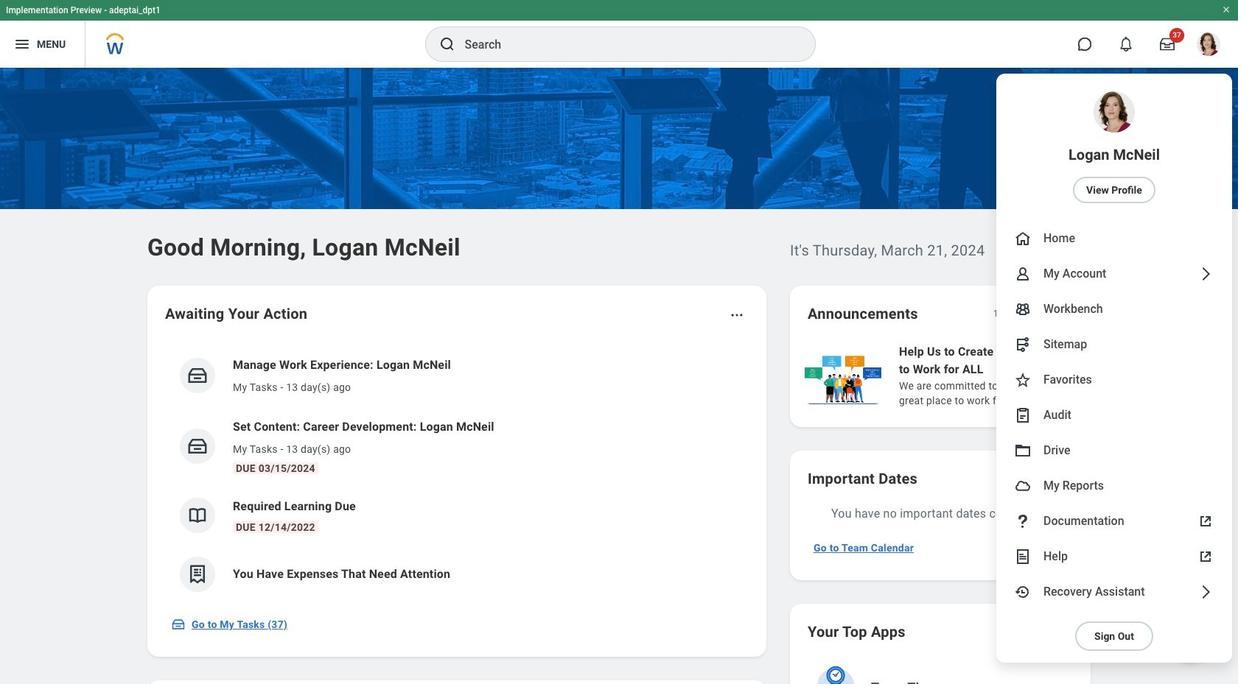 Task type: locate. For each thing, give the bounding box(es) containing it.
chevron right small image
[[1054, 307, 1069, 321]]

logan mcneil image
[[1197, 32, 1221, 56]]

justify image
[[13, 35, 31, 53]]

chevron right image
[[1197, 265, 1215, 283]]

2 menu item from the top
[[997, 221, 1233, 257]]

inbox large image
[[1160, 37, 1175, 52]]

related actions image
[[730, 308, 745, 323]]

x image
[[1206, 523, 1217, 534]]

menu item
[[997, 74, 1233, 221], [997, 221, 1233, 257], [997, 257, 1233, 292], [997, 292, 1233, 327], [997, 327, 1233, 363], [997, 363, 1233, 398], [997, 398, 1233, 433], [997, 433, 1233, 469], [997, 469, 1233, 504], [997, 504, 1233, 540], [997, 540, 1233, 575]]

list
[[802, 342, 1239, 410], [165, 345, 749, 605]]

paste image
[[1014, 407, 1032, 425]]

1 vertical spatial ext link image
[[1197, 548, 1215, 566]]

1 vertical spatial inbox image
[[187, 436, 209, 458]]

9 menu item from the top
[[997, 469, 1233, 504]]

folder open image
[[1014, 442, 1032, 460]]

avatar image
[[1014, 478, 1032, 495]]

close environment banner image
[[1222, 5, 1231, 14]]

main content
[[0, 68, 1239, 685]]

banner
[[0, 0, 1239, 664]]

chevron left small image
[[1028, 307, 1042, 321]]

star image
[[1014, 372, 1032, 389]]

search image
[[438, 35, 456, 53]]

1 ext link image from the top
[[1197, 513, 1215, 531]]

inbox image
[[187, 365, 209, 387], [187, 436, 209, 458]]

endpoints image
[[1014, 336, 1032, 354]]

4 menu item from the top
[[997, 292, 1233, 327]]

Search Workday  search field
[[465, 28, 785, 60]]

11 menu item from the top
[[997, 540, 1233, 575]]

status
[[994, 308, 1017, 320]]

menu
[[997, 74, 1233, 664]]

0 vertical spatial inbox image
[[187, 365, 209, 387]]

2 ext link image from the top
[[1197, 548, 1215, 566]]

0 vertical spatial ext link image
[[1197, 513, 1215, 531]]

ext link image
[[1197, 513, 1215, 531], [1197, 548, 1215, 566]]

2 inbox image from the top
[[187, 436, 209, 458]]

1 menu item from the top
[[997, 74, 1233, 221]]



Task type: describe. For each thing, give the bounding box(es) containing it.
1 inbox image from the top
[[187, 365, 209, 387]]

0 horizontal spatial list
[[165, 345, 749, 605]]

6 menu item from the top
[[997, 363, 1233, 398]]

notifications large image
[[1119, 37, 1134, 52]]

contact card matrix manager image
[[1014, 301, 1032, 318]]

1 horizontal spatial list
[[802, 342, 1239, 410]]

book open image
[[187, 505, 209, 527]]

dashboard expenses image
[[187, 564, 209, 586]]

7 menu item from the top
[[997, 398, 1233, 433]]

5 menu item from the top
[[997, 327, 1233, 363]]

user image
[[1014, 265, 1032, 283]]

ext link image for question image
[[1197, 513, 1215, 531]]

document image
[[1014, 548, 1032, 566]]

inbox image
[[171, 618, 186, 633]]

8 menu item from the top
[[997, 433, 1233, 469]]

10 menu item from the top
[[997, 504, 1233, 540]]

home image
[[1014, 230, 1032, 248]]

ext link image for document image
[[1197, 548, 1215, 566]]

3 menu item from the top
[[997, 257, 1233, 292]]

question image
[[1014, 513, 1032, 531]]



Task type: vqa. For each thing, say whether or not it's contained in the screenshot.
edit icon
no



